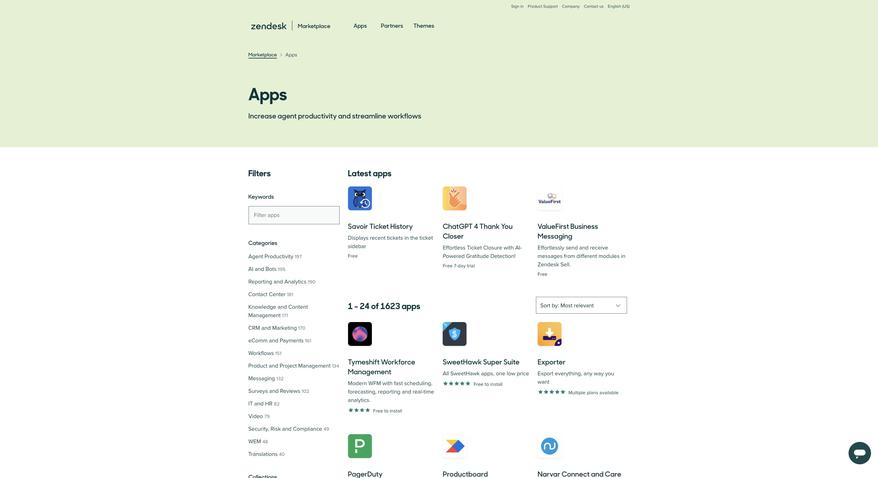 Task type: vqa. For each thing, say whether or not it's contained in the screenshot.
Payments
yes



Task type: describe. For each thing, give the bounding box(es) containing it.
from
[[564, 253, 576, 260]]

valuefirst
[[538, 221, 570, 231]]

one
[[496, 370, 506, 377]]

sidebar
[[348, 243, 366, 250]]

free down reporting
[[373, 408, 383, 414]]

install for suite
[[491, 382, 503, 387]]

reporting and analytics 190
[[249, 279, 316, 286]]

messaging inside valuefirst business messaging effortlessly send and receive messages from different modules in zendesk sell. free
[[538, 231, 573, 241]]

latest
[[348, 166, 372, 179]]

keywords
[[249, 193, 274, 200]]

gratitude
[[467, 253, 489, 260]]

management for product and project management 134
[[298, 363, 331, 370]]

and up 82
[[270, 388, 279, 395]]

agent productivity 197
[[249, 253, 302, 260]]

132
[[277, 376, 284, 382]]

valuefirst business messaging effortlessly send and receive messages from different modules in zendesk sell. free
[[538, 221, 626, 278]]

sweethawk super suite all sweethawk apps, one low price
[[443, 357, 530, 377]]

161
[[305, 338, 312, 344]]

all
[[443, 370, 449, 377]]

you
[[502, 221, 513, 231]]

reviews
[[280, 388, 301, 395]]

zendesk image
[[251, 23, 286, 30]]

and up center
[[274, 279, 283, 286]]

0 vertical spatial sweethawk
[[443, 357, 482, 367]]

ai
[[249, 266, 254, 273]]

contact us link
[[584, 4, 604, 9]]

fast
[[394, 380, 403, 387]]

increase
[[249, 111, 276, 121]]

2 vertical spatial apps
[[249, 80, 287, 105]]

tickets
[[387, 235, 403, 242]]

79
[[265, 414, 270, 420]]

price
[[517, 370, 530, 377]]

134
[[332, 363, 339, 369]]

displays
[[348, 235, 369, 242]]

1623
[[381, 299, 400, 312]]

ticket inside savoir ticket history displays recent tickets in the ticket sidebar free
[[370, 221, 389, 231]]

and down crm and marketing 170
[[269, 337, 279, 345]]

you
[[606, 370, 615, 377]]

and right it
[[255, 401, 264, 408]]

messages
[[538, 253, 563, 260]]

powered
[[443, 253, 465, 260]]

productivity
[[265, 253, 294, 260]]

tymeshift workforce management modern wfm with fast scheduling, forecasting, reporting and real-time analytics.
[[348, 357, 435, 404]]

1 vertical spatial apps
[[402, 299, 421, 312]]

detection!
[[491, 253, 516, 260]]

payments
[[280, 337, 304, 345]]

themes link
[[414, 15, 435, 36]]

knowledge
[[249, 304, 276, 311]]

want
[[538, 379, 550, 386]]

free to install for suite
[[474, 382, 503, 387]]

any
[[584, 370, 593, 377]]

crm
[[249, 325, 260, 332]]

workflows
[[249, 350, 274, 357]]

filters
[[249, 166, 271, 179]]

contact for us
[[584, 4, 599, 9]]

security, risk and compliance 49
[[249, 426, 329, 433]]

support
[[544, 4, 558, 9]]

everything,
[[555, 370, 583, 377]]

management inside tymeshift workforce management modern wfm with fast scheduling, forecasting, reporting and real-time analytics.
[[348, 367, 392, 377]]

agent
[[278, 111, 297, 121]]

security,
[[249, 426, 269, 433]]

and down 151
[[269, 363, 278, 370]]

translations 40
[[249, 451, 285, 458]]

sell.
[[561, 261, 571, 268]]

agent
[[249, 253, 263, 260]]

0 vertical spatial apps
[[373, 166, 392, 179]]

company link
[[563, 4, 580, 16]]

ecomm
[[249, 337, 268, 345]]

video
[[249, 413, 263, 420]]

super
[[484, 357, 503, 367]]

ai-
[[516, 245, 522, 252]]

free down apps,
[[474, 382, 484, 387]]

translations
[[249, 451, 278, 458]]

available
[[600, 390, 619, 396]]

video 79
[[249, 413, 270, 420]]

free to install for management
[[373, 408, 402, 414]]

free inside savoir ticket history displays recent tickets in the ticket sidebar free
[[348, 253, 358, 259]]

english (us)
[[608, 4, 630, 9]]

hr
[[265, 401, 273, 408]]

effortless
[[443, 245, 466, 252]]

english (us) link
[[608, 4, 630, 16]]

install for management
[[390, 408, 402, 414]]

170
[[298, 326, 306, 332]]

0 horizontal spatial messaging
[[249, 375, 275, 382]]

marketing
[[272, 325, 297, 332]]

export
[[538, 370, 554, 377]]

wem
[[249, 439, 261, 446]]

forecasting,
[[348, 389, 377, 396]]

contact for center
[[249, 291, 268, 298]]

product for support
[[528, 4, 543, 9]]

increase agent productivity and streamline workflows
[[249, 111, 422, 121]]

zendesk
[[538, 261, 560, 268]]

receive
[[591, 245, 609, 252]]

ticket
[[420, 235, 433, 242]]

english
[[608, 4, 622, 9]]

and right the ai
[[255, 266, 264, 273]]

1 vertical spatial sweethawk
[[451, 370, 480, 377]]

in inside savoir ticket history displays recent tickets in the ticket sidebar free
[[405, 235, 409, 242]]

and inside tymeshift workforce management modern wfm with fast scheduling, forecasting, reporting and real-time analytics.
[[402, 389, 412, 396]]

effortlessly
[[538, 245, 565, 252]]

ai and bots 195
[[249, 266, 286, 273]]

with inside tymeshift workforce management modern wfm with fast scheduling, forecasting, reporting and real-time analytics.
[[383, 380, 393, 387]]

exporter export everything, any way you want
[[538, 357, 615, 386]]

modules
[[599, 253, 620, 260]]

latest apps
[[348, 166, 392, 179]]

global-navigation-secondary element
[[249, 0, 630, 16]]



Task type: locate. For each thing, give the bounding box(es) containing it.
messaging up surveys
[[249, 375, 275, 382]]

project
[[280, 363, 297, 370]]

business
[[571, 221, 599, 231]]

2 horizontal spatial in
[[622, 253, 626, 260]]

in right modules
[[622, 253, 626, 260]]

0 vertical spatial product
[[528, 4, 543, 9]]

install
[[491, 382, 503, 387], [390, 408, 402, 414]]

history
[[391, 221, 413, 231]]

product for and
[[249, 363, 268, 370]]

0 vertical spatial install
[[491, 382, 503, 387]]

free
[[348, 253, 358, 259], [443, 263, 453, 269], [538, 272, 548, 278], [474, 382, 484, 387], [373, 408, 383, 414]]

apps right 'marketplace'
[[286, 51, 298, 58]]

knowledge and content management
[[249, 304, 308, 319]]

install down one
[[491, 382, 503, 387]]

with inside chatgpt 4 thank you closer effortless ticket closure with ai- powered gratitude detection! free 7-day trial
[[504, 245, 514, 252]]

1 vertical spatial messaging
[[249, 375, 275, 382]]

us
[[600, 4, 604, 9]]

to for suite
[[485, 382, 489, 387]]

messaging 132
[[249, 375, 284, 382]]

analytics
[[285, 279, 307, 286]]

1 vertical spatial with
[[383, 380, 393, 387]]

free inside chatgpt 4 thank you closer effortless ticket closure with ai- powered gratitude detection! free 7-day trial
[[443, 263, 453, 269]]

1 horizontal spatial apps
[[402, 299, 421, 312]]

151
[[275, 351, 282, 357]]

0 horizontal spatial management
[[249, 312, 281, 319]]

the
[[411, 235, 419, 242]]

apps right latest
[[373, 166, 392, 179]]

management down knowledge
[[249, 312, 281, 319]]

1 horizontal spatial in
[[521, 4, 524, 9]]

1 vertical spatial apps
[[286, 51, 298, 58]]

1 horizontal spatial management
[[298, 363, 331, 370]]

management for knowledge and content management
[[249, 312, 281, 319]]

multiple plans available
[[569, 390, 619, 396]]

in
[[521, 4, 524, 9], [405, 235, 409, 242], [622, 253, 626, 260]]

way
[[594, 370, 604, 377]]

contact down the reporting
[[249, 291, 268, 298]]

savoir ticket history displays recent tickets in the ticket sidebar free
[[348, 221, 433, 259]]

thank
[[480, 221, 500, 231]]

sign in
[[512, 4, 524, 9]]

messaging up effortlessly
[[538, 231, 573, 241]]

in inside global-navigation-secondary element
[[521, 4, 524, 9]]

2 horizontal spatial management
[[348, 367, 392, 377]]

and up 171
[[278, 304, 287, 311]]

1 horizontal spatial install
[[491, 382, 503, 387]]

it
[[249, 401, 253, 408]]

contact us
[[584, 4, 604, 9]]

0 horizontal spatial with
[[383, 380, 393, 387]]

scheduling,
[[405, 380, 433, 387]]

1 vertical spatial free to install
[[373, 408, 402, 414]]

product down workflows
[[249, 363, 268, 370]]

send
[[566, 245, 578, 252]]

surveys
[[249, 388, 268, 395]]

0 vertical spatial with
[[504, 245, 514, 252]]

Filter apps search field
[[249, 206, 340, 225]]

to down apps,
[[485, 382, 489, 387]]

1 horizontal spatial to
[[485, 382, 489, 387]]

1 vertical spatial ticket
[[467, 245, 482, 252]]

product inside global-navigation-secondary element
[[528, 4, 543, 9]]

1 horizontal spatial product
[[528, 4, 543, 9]]

product left support
[[528, 4, 543, 9]]

wfm
[[369, 380, 381, 387]]

marketplace link
[[249, 51, 277, 59]]

with up reporting
[[383, 380, 393, 387]]

and inside knowledge and content management
[[278, 304, 287, 311]]

0 horizontal spatial to
[[385, 408, 389, 414]]

apps up the increase
[[249, 80, 287, 105]]

1 horizontal spatial messaging
[[538, 231, 573, 241]]

0 vertical spatial messaging
[[538, 231, 573, 241]]

day
[[458, 263, 466, 269]]

and
[[338, 111, 351, 121], [580, 245, 589, 252], [255, 266, 264, 273], [274, 279, 283, 286], [278, 304, 287, 311], [262, 325, 271, 332], [269, 337, 279, 345], [269, 363, 278, 370], [270, 388, 279, 395], [402, 389, 412, 396], [255, 401, 264, 408], [282, 426, 292, 433]]

tymeshift
[[348, 357, 380, 367]]

1 horizontal spatial ticket
[[467, 245, 482, 252]]

0 horizontal spatial product
[[249, 363, 268, 370]]

2 vertical spatial in
[[622, 253, 626, 260]]

and right 'risk'
[[282, 426, 292, 433]]

102
[[302, 389, 310, 395]]

apps,
[[482, 370, 495, 377]]

0 vertical spatial in
[[521, 4, 524, 9]]

49
[[324, 427, 329, 433]]

1 vertical spatial contact
[[249, 291, 268, 298]]

in inside valuefirst business messaging effortlessly send and receive messages from different modules in zendesk sell. free
[[622, 253, 626, 260]]

and inside valuefirst business messaging effortlessly send and receive messages from different modules in zendesk sell. free
[[580, 245, 589, 252]]

4
[[474, 221, 479, 231]]

install down reporting
[[390, 408, 402, 414]]

1 vertical spatial in
[[405, 235, 409, 242]]

1 horizontal spatial contact
[[584, 4, 599, 9]]

free down zendesk
[[538, 272, 548, 278]]

0 horizontal spatial contact
[[249, 291, 268, 298]]

free inside valuefirst business messaging effortlessly send and receive messages from different modules in zendesk sell. free
[[538, 272, 548, 278]]

0 horizontal spatial in
[[405, 235, 409, 242]]

to for management
[[385, 408, 389, 414]]

free down sidebar
[[348, 253, 358, 259]]

1 - 24 of 1623 apps
[[348, 299, 421, 312]]

contact inside global-navigation-secondary element
[[584, 4, 599, 9]]

apps left partners
[[354, 21, 367, 29]]

analytics.
[[348, 397, 371, 404]]

1 vertical spatial product
[[249, 363, 268, 370]]

exporter
[[538, 357, 566, 367]]

to down reporting
[[385, 408, 389, 414]]

ticket up 'gratitude'
[[467, 245, 482, 252]]

free left 7-
[[443, 263, 453, 269]]

product support link
[[528, 4, 558, 9]]

workflows 151
[[249, 350, 282, 357]]

management up wfm
[[348, 367, 392, 377]]

bots
[[266, 266, 277, 273]]

24
[[360, 299, 370, 312]]

1 horizontal spatial with
[[504, 245, 514, 252]]

0 vertical spatial ticket
[[370, 221, 389, 231]]

marketplace
[[249, 51, 277, 58]]

0 horizontal spatial free to install
[[373, 408, 402, 414]]

in right sign
[[521, 4, 524, 9]]

streamline
[[352, 111, 387, 121]]

1 vertical spatial to
[[385, 408, 389, 414]]

0 horizontal spatial install
[[390, 408, 402, 414]]

product
[[528, 4, 543, 9], [249, 363, 268, 370]]

closer
[[443, 231, 464, 241]]

partners
[[381, 21, 403, 29]]

(us)
[[623, 4, 630, 9]]

closure
[[484, 245, 503, 252]]

recent
[[370, 235, 386, 242]]

time
[[424, 389, 435, 396]]

modern
[[348, 380, 367, 387]]

suite
[[504, 357, 520, 367]]

with left ai-
[[504, 245, 514, 252]]

0 horizontal spatial apps
[[373, 166, 392, 179]]

sign
[[512, 4, 520, 9]]

contact
[[584, 4, 599, 9], [249, 291, 268, 298]]

sweethawk right all
[[451, 370, 480, 377]]

None search field
[[249, 206, 340, 225]]

181
[[287, 292, 293, 298]]

different
[[577, 253, 598, 260]]

and left real-
[[402, 389, 412, 396]]

contact center 181
[[249, 291, 293, 298]]

apps right the 1623
[[402, 299, 421, 312]]

1 vertical spatial install
[[390, 408, 402, 414]]

free to install down apps,
[[474, 382, 503, 387]]

crm and marketing 170
[[249, 325, 306, 332]]

1
[[348, 299, 353, 312]]

0 vertical spatial to
[[485, 382, 489, 387]]

0 vertical spatial free to install
[[474, 382, 503, 387]]

categories
[[249, 239, 278, 247]]

in left the
[[405, 235, 409, 242]]

ecomm and payments 161
[[249, 337, 312, 345]]

sweethawk up all
[[443, 357, 482, 367]]

and right "crm"
[[262, 325, 271, 332]]

management inside knowledge and content management
[[249, 312, 281, 319]]

it and hr 82
[[249, 401, 280, 408]]

apps link
[[354, 15, 367, 36]]

0 vertical spatial apps
[[354, 21, 367, 29]]

contact left us
[[584, 4, 599, 9]]

ticket up recent
[[370, 221, 389, 231]]

free to install down reporting
[[373, 408, 402, 414]]

1 horizontal spatial free to install
[[474, 382, 503, 387]]

reporting
[[249, 279, 272, 286]]

themes
[[414, 21, 435, 29]]

and up different
[[580, 245, 589, 252]]

product support
[[528, 4, 558, 9]]

of
[[371, 299, 379, 312]]

ticket inside chatgpt 4 thank you closer effortless ticket closure with ai- powered gratitude detection! free 7-day trial
[[467, 245, 482, 252]]

0 vertical spatial contact
[[584, 4, 599, 9]]

0 horizontal spatial ticket
[[370, 221, 389, 231]]

content
[[289, 304, 308, 311]]

compliance
[[293, 426, 322, 433]]

management left 134
[[298, 363, 331, 370]]

and left streamline
[[338, 111, 351, 121]]

sign in link
[[512, 4, 524, 9]]

chatgpt 4 thank you closer effortless ticket closure with ai- powered gratitude detection! free 7-day trial
[[443, 221, 522, 269]]



